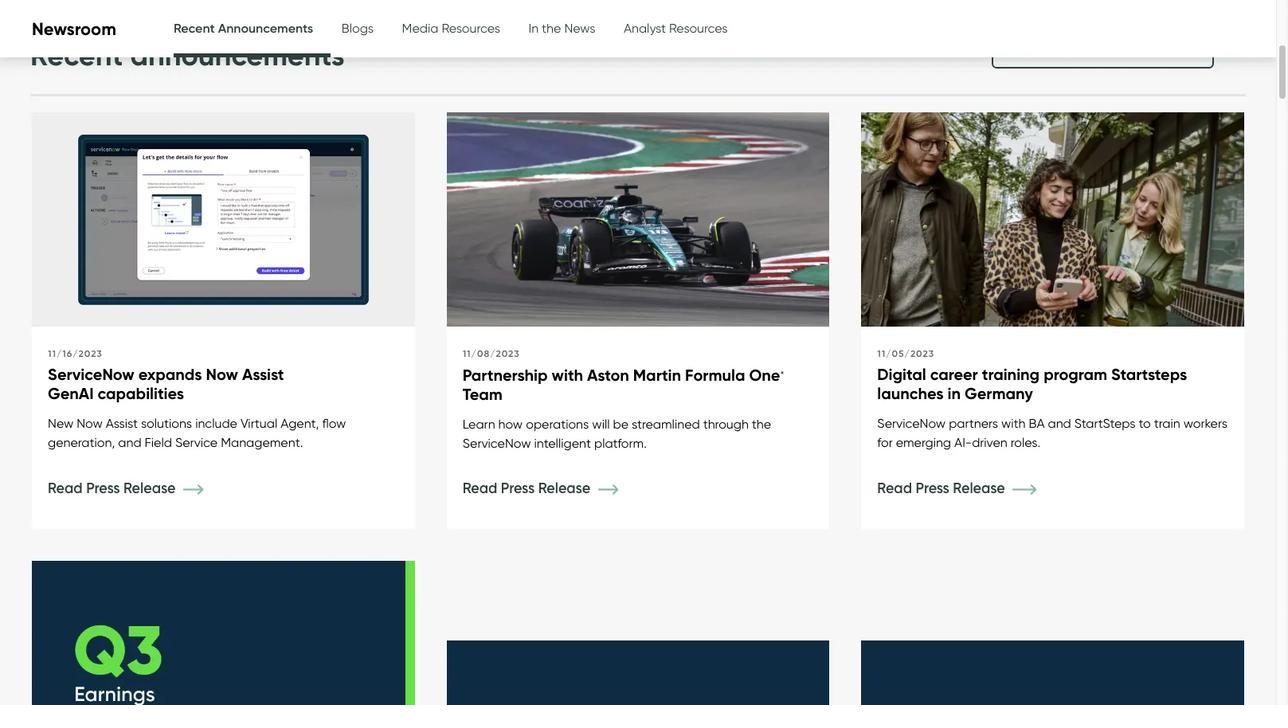 Task type: describe. For each thing, give the bounding box(es) containing it.
news
[[565, 21, 596, 36]]

read press release link for career
[[878, 480, 1057, 497]]

include
[[195, 416, 237, 431]]

servicenow partners with ba
[[878, 416, 1045, 431]]

analyst
[[624, 21, 666, 36]]

3 read from the left
[[463, 480, 498, 497]]

martin formula
[[633, 365, 746, 385]]

for emerging
[[878, 435, 952, 450]]

learn how operations will be streamlined through the servicenow intelligent platform.
[[463, 417, 772, 451]]

and startsteps to train
[[1049, 416, 1181, 431]]

newsroom
[[32, 18, 116, 40]]

operations
[[526, 417, 589, 432]]

in
[[529, 21, 539, 36]]

media resources link
[[402, 1, 501, 57]]

now inside servicenow expands now assist genai capabilities
[[206, 365, 238, 384]]

release for expands
[[124, 480, 176, 497]]

recent for recent announcements
[[174, 20, 215, 36]]

announcements
[[218, 20, 313, 36]]

team
[[463, 384, 503, 404]]

assist inside new now assist solutions include virtual agent, flow generation, and field service management.
[[106, 416, 138, 431]]

in
[[948, 383, 961, 403]]

the inside learn how operations will be streamlined through the servicenow intelligent platform.
[[752, 417, 772, 432]]

expands
[[138, 365, 202, 384]]

field
[[145, 435, 172, 450]]

in the news link
[[529, 1, 596, 57]]

one
[[750, 365, 781, 385]]

q3 2023 earnings image
[[32, 561, 415, 705]]

read press release for servicenow
[[48, 480, 179, 497]]

3 release from the left
[[539, 480, 591, 497]]

new now assist solutions include virtual agent, flow generation, and field service management.
[[48, 416, 346, 450]]

media resources
[[402, 21, 501, 36]]

servicenow expands now assist genai capabilities image
[[32, 112, 415, 328]]

startsteps
[[1112, 365, 1188, 384]]

with aston
[[552, 365, 630, 385]]

3 read press release link from the left
[[463, 480, 642, 497]]

media
[[402, 21, 439, 36]]

agent,
[[281, 416, 319, 431]]

read press release link for expands
[[48, 480, 227, 497]]

will
[[592, 417, 610, 432]]

release for career
[[954, 480, 1006, 497]]

partnership with aston martin formula one<sup>®</sup> team image
[[447, 112, 830, 328]]

service
[[175, 435, 218, 450]]

roles.
[[1011, 435, 1041, 450]]

announcements
[[130, 37, 345, 73]]

press for digital career training program startsteps launches in germany
[[916, 480, 950, 497]]

0 vertical spatial the
[[542, 21, 561, 36]]

germany
[[965, 383, 1034, 403]]

resources for analyst resources
[[670, 21, 728, 36]]

servicenow intelligent
[[463, 436, 591, 451]]

learn
[[463, 417, 495, 432]]

read for servicenow expands now assist genai capabilities
[[48, 480, 83, 497]]

recent announcements link
[[174, 0, 313, 60]]



Task type: vqa. For each thing, say whether or not it's contained in the screenshot.
middle live
no



Task type: locate. For each thing, give the bounding box(es) containing it.
assist
[[242, 365, 284, 384], [106, 416, 138, 431]]

the right through
[[752, 417, 772, 432]]

1 read from the left
[[48, 480, 83, 497]]

1 read press release link from the left
[[48, 480, 227, 497]]

read press release link down and
[[48, 480, 227, 497]]

read press release for digital
[[878, 480, 1009, 497]]

servicenow invests in india global capability centers image
[[862, 641, 1245, 705]]

resources
[[442, 21, 501, 36], [670, 21, 728, 36]]

resources right media
[[442, 21, 501, 36]]

2 read press release from the left
[[878, 480, 1009, 497]]

driven
[[972, 435, 1008, 450]]

2 horizontal spatial read
[[878, 480, 913, 497]]

read press release down servicenow intelligent
[[463, 480, 594, 497]]

1 read press release from the left
[[48, 480, 179, 497]]

analyst resources
[[624, 21, 728, 36]]

1 resources from the left
[[442, 21, 501, 36]]

1 vertical spatial now
[[77, 416, 103, 431]]

0 horizontal spatial read press release link
[[48, 480, 227, 497]]

release down driven
[[954, 480, 1006, 497]]

be streamlined
[[613, 417, 700, 432]]

workers
[[1184, 416, 1228, 431]]

analyst resources link
[[624, 1, 728, 57]]

0 horizontal spatial read press release
[[48, 480, 179, 497]]

1 horizontal spatial press
[[501, 480, 535, 497]]

now up include
[[206, 365, 238, 384]]

read down generation,
[[48, 480, 83, 497]]

0 horizontal spatial assist
[[106, 416, 138, 431]]

blogs link
[[342, 1, 374, 57]]

resources right analyst
[[670, 21, 728, 36]]

press
[[86, 480, 120, 497], [916, 480, 950, 497], [501, 480, 535, 497]]

the
[[542, 21, 561, 36], [752, 417, 772, 432]]

read press release down and
[[48, 480, 179, 497]]

0 horizontal spatial press
[[86, 480, 120, 497]]

training
[[982, 365, 1040, 384]]

read down learn
[[463, 480, 498, 497]]

1 horizontal spatial read press release
[[463, 480, 594, 497]]

1 vertical spatial recent
[[30, 37, 123, 73]]

0 vertical spatial now
[[206, 365, 238, 384]]

read press release link
[[48, 480, 227, 497], [878, 480, 1057, 497], [463, 480, 642, 497]]

1 horizontal spatial release
[[539, 480, 591, 497]]

2 horizontal spatial read press release link
[[878, 480, 1057, 497]]

partnership with aston martin formula one ® team
[[463, 365, 784, 404]]

digital
[[878, 365, 927, 384]]

3 press from the left
[[501, 480, 535, 497]]

assist inside servicenow expands now assist genai capabilities
[[242, 365, 284, 384]]

ai-
[[955, 435, 972, 450]]

press down servicenow intelligent
[[501, 480, 535, 497]]

2 read from the left
[[878, 480, 913, 497]]

1 vertical spatial assist
[[106, 416, 138, 431]]

career
[[931, 365, 979, 384]]

management.
[[221, 435, 303, 450]]

read press release
[[48, 480, 179, 497], [878, 480, 1009, 497], [463, 480, 594, 497]]

blogs
[[342, 21, 374, 36]]

0 horizontal spatial the
[[542, 21, 561, 36]]

flow
[[322, 416, 346, 431]]

press down the for emerging
[[916, 480, 950, 497]]

1 horizontal spatial recent
[[174, 20, 215, 36]]

the right in
[[542, 21, 561, 36]]

press down generation,
[[86, 480, 120, 497]]

0 horizontal spatial read
[[48, 480, 83, 497]]

recent announcements
[[30, 37, 345, 73]]

now
[[206, 365, 238, 384], [77, 416, 103, 431]]

read press release link down "ai-" at the right bottom of page
[[878, 480, 1057, 497]]

recent for recent announcements
[[30, 37, 123, 73]]

1 horizontal spatial now
[[206, 365, 238, 384]]

assist up virtual
[[242, 365, 284, 384]]

how
[[499, 417, 523, 432]]

recent announcements
[[174, 20, 313, 36]]

virtual
[[241, 416, 278, 431]]

platform.
[[595, 436, 647, 451]]

2 read press release link from the left
[[878, 480, 1057, 497]]

servicenow partners with ba and startsteps to train workers for emerging ai-driven roles.
[[878, 416, 1228, 450]]

0 horizontal spatial resources
[[442, 21, 501, 36]]

assist up and
[[106, 416, 138, 431]]

in the news
[[529, 21, 596, 36]]

solutions
[[141, 416, 192, 431]]

release
[[124, 480, 176, 497], [954, 480, 1006, 497], [539, 480, 591, 497]]

new
[[48, 416, 74, 431]]

1 release from the left
[[124, 480, 176, 497]]

servicenow expands alliance with deloitte image
[[447, 641, 830, 705]]

digital career training program startsteps launches in germany
[[878, 365, 1188, 403]]

1 horizontal spatial assist
[[242, 365, 284, 384]]

2 resources from the left
[[670, 21, 728, 36]]

1 horizontal spatial read press release link
[[463, 480, 642, 497]]

1 vertical spatial the
[[752, 417, 772, 432]]

program
[[1044, 365, 1108, 384]]

®
[[781, 370, 784, 376]]

read
[[48, 480, 83, 497], [878, 480, 913, 497], [463, 480, 498, 497]]

0 horizontal spatial release
[[124, 480, 176, 497]]

recent
[[174, 20, 215, 36], [30, 37, 123, 73]]

1 press from the left
[[86, 480, 120, 497]]

servicenow
[[48, 365, 134, 384]]

through
[[703, 417, 749, 432]]

and
[[118, 435, 142, 450]]

resources inside analyst resources link
[[670, 21, 728, 36]]

2 horizontal spatial release
[[954, 480, 1006, 497]]

0 horizontal spatial recent
[[30, 37, 123, 73]]

read for digital career training program startsteps launches in germany
[[878, 480, 913, 497]]

3 read press release from the left
[[463, 480, 594, 497]]

genai capabilities
[[48, 383, 184, 403]]

resources for media resources
[[442, 21, 501, 36]]

0 horizontal spatial now
[[77, 416, 103, 431]]

0 vertical spatial assist
[[242, 365, 284, 384]]

release down field
[[124, 480, 176, 497]]

release down servicenow intelligent
[[539, 480, 591, 497]]

read press release down "ai-" at the right bottom of page
[[878, 480, 1009, 497]]

now up generation,
[[77, 416, 103, 431]]

press for servicenow expands now assist genai capabilities
[[86, 480, 120, 497]]

2 horizontal spatial press
[[916, 480, 950, 497]]

2 horizontal spatial read press release
[[878, 480, 1009, 497]]

partnership
[[463, 365, 548, 385]]

1 horizontal spatial the
[[752, 417, 772, 432]]

launches
[[878, 383, 944, 403]]

resources inside media resources link
[[442, 21, 501, 36]]

2 press from the left
[[916, 480, 950, 497]]

2 release from the left
[[954, 480, 1006, 497]]

now inside new now assist solutions include virtual agent, flow generation, and field service management.
[[77, 416, 103, 431]]

1 horizontal spatial resources
[[670, 21, 728, 36]]

servicenow expands now assist genai capabilities
[[48, 365, 284, 403]]

0 vertical spatial recent
[[174, 20, 215, 36]]

1 horizontal spatial read
[[463, 480, 498, 497]]

read press release link down servicenow intelligent
[[463, 480, 642, 497]]

read down the for emerging
[[878, 480, 913, 497]]

generation,
[[48, 435, 115, 450]]



